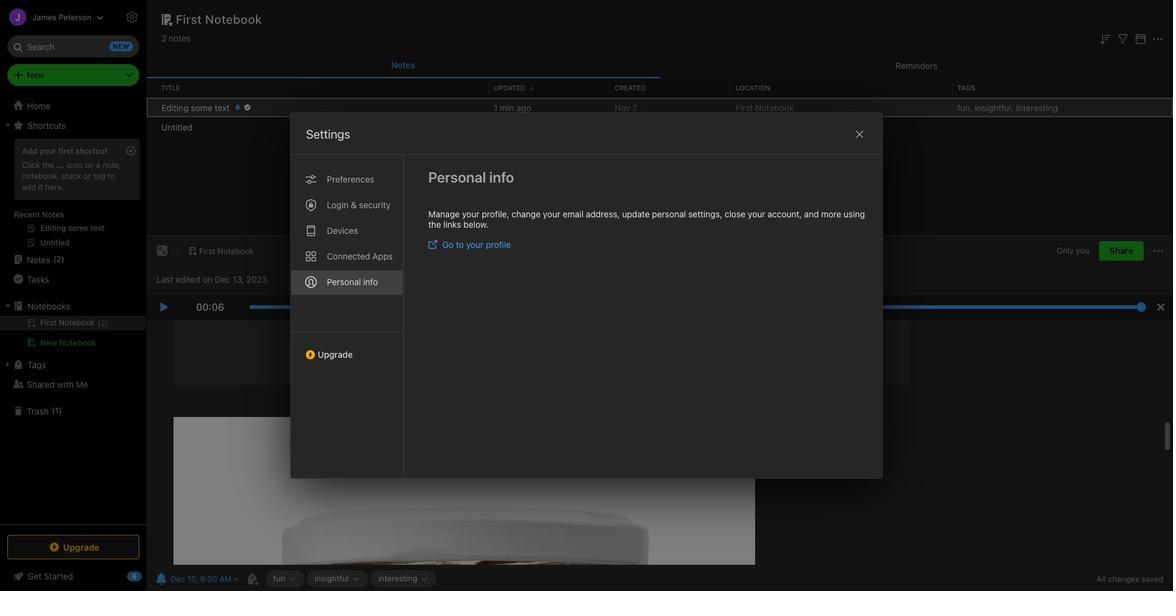 Task type: locate. For each thing, give the bounding box(es) containing it.
login & security
[[327, 200, 391, 210]]

0 horizontal spatial interesting
[[378, 574, 418, 584]]

new notebook group
[[0, 316, 146, 355]]

tab list containing preferences
[[291, 155, 404, 479]]

1 horizontal spatial 2
[[161, 33, 166, 43]]

1 horizontal spatial 1
[[494, 102, 498, 113]]

1 vertical spatial )
[[59, 406, 62, 416]]

1 min ago
[[494, 102, 531, 113]]

a
[[96, 160, 100, 170]]

text
[[215, 102, 230, 113]]

notes inside button
[[391, 60, 415, 70]]

below.
[[464, 219, 489, 230]]

info up profile,
[[489, 169, 514, 186]]

personal down connected
[[327, 277, 361, 287]]

0 vertical spatial new
[[27, 70, 44, 80]]

note window element
[[147, 237, 1174, 592]]

None search field
[[16, 35, 131, 57]]

1 vertical spatial 1
[[55, 406, 59, 416]]

1 vertical spatial to
[[456, 240, 464, 250]]

info down connected apps
[[363, 277, 378, 287]]

1 vertical spatial the
[[429, 219, 441, 230]]

( inside notes ( 2 )
[[53, 254, 56, 264]]

expand note image
[[155, 244, 170, 259]]

settings inside the settings tooltip
[[154, 12, 186, 21]]

0 vertical spatial notes
[[391, 60, 415, 70]]

( inside trash ( 1 )
[[52, 406, 55, 416]]

notes inside notes ( 2 )
[[27, 255, 50, 265]]

1 right trash
[[55, 406, 59, 416]]

2 inside notes ( 2 )
[[56, 254, 61, 264]]

go
[[443, 240, 454, 250]]

...
[[57, 160, 65, 170]]

1 vertical spatial 2
[[56, 254, 61, 264]]

0 horizontal spatial settings
[[154, 12, 186, 21]]

first up last edited on dec 13, 2023
[[199, 246, 216, 256]]

interesting right insightful button
[[378, 574, 418, 584]]

click
[[22, 160, 40, 170]]

2 vertical spatial notes
[[27, 255, 50, 265]]

your down below.
[[466, 240, 484, 250]]

here.
[[45, 182, 64, 192]]

the left 'links'
[[429, 219, 441, 230]]

nov
[[615, 102, 631, 113]]

) inside trash ( 1 )
[[59, 406, 62, 416]]

notebooks
[[28, 301, 70, 311]]

trash ( 1 )
[[27, 406, 62, 417]]

icon
[[67, 160, 82, 170]]

notes for notes
[[391, 60, 415, 70]]

new for new
[[27, 70, 44, 80]]

add tag image
[[245, 572, 260, 587]]

upgrade
[[318, 350, 353, 360], [63, 543, 99, 553]]

1 vertical spatial new
[[40, 338, 57, 348]]

2 vertical spatial first
[[199, 246, 216, 256]]

cell
[[0, 316, 146, 331]]

close image
[[853, 127, 867, 142]]

on left dec
[[203, 274, 213, 285]]

reminders
[[896, 60, 938, 71]]

to right go
[[456, 240, 464, 250]]

fun,
[[958, 102, 973, 113]]

first down location
[[736, 102, 753, 113]]

0 horizontal spatial info
[[363, 277, 378, 287]]

first notebook down location
[[736, 102, 794, 113]]

shortcut
[[76, 146, 108, 156]]

2 vertical spatial first notebook
[[199, 246, 254, 256]]

0 vertical spatial settings
[[154, 12, 186, 21]]

new button
[[7, 64, 139, 86]]

0 horizontal spatial on
[[85, 160, 94, 170]]

stack
[[61, 171, 81, 181]]

personal info down connected
[[327, 277, 378, 287]]

0 vertical spatial info
[[489, 169, 514, 186]]

using
[[844, 209, 865, 219]]

tags up fun, at the right of the page
[[958, 84, 976, 92]]

(
[[53, 254, 56, 264], [52, 406, 55, 416]]

notes ( 2 )
[[27, 254, 64, 265]]

personal info up profile,
[[429, 169, 514, 186]]

settings up 2 notes
[[154, 12, 186, 21]]

1 vertical spatial info
[[363, 277, 378, 287]]

1 horizontal spatial upgrade
[[318, 350, 353, 360]]

0 horizontal spatial to
[[108, 171, 115, 181]]

1 vertical spatial (
[[52, 406, 55, 416]]

) inside notes ( 2 )
[[61, 254, 64, 264]]

shortcuts button
[[0, 116, 146, 135]]

row group
[[147, 98, 1174, 137]]

notes button
[[147, 54, 660, 78]]

new inside popup button
[[27, 70, 44, 80]]

new
[[27, 70, 44, 80], [40, 338, 57, 348]]

your left email
[[543, 209, 561, 219]]

new up home
[[27, 70, 44, 80]]

1 horizontal spatial on
[[203, 274, 213, 285]]

notes
[[391, 60, 415, 70], [42, 210, 64, 219], [27, 255, 50, 265]]

first notebook up dec
[[199, 246, 254, 256]]

1 vertical spatial first notebook
[[736, 102, 794, 113]]

upgrade for the leftmost upgrade popup button
[[63, 543, 99, 553]]

0 vertical spatial )
[[61, 254, 64, 264]]

1 horizontal spatial settings
[[306, 127, 350, 141]]

0 horizontal spatial personal
[[327, 277, 361, 287]]

0 horizontal spatial tags
[[28, 360, 46, 370]]

2 up tasks 'button'
[[56, 254, 61, 264]]

1 inside trash ( 1 )
[[55, 406, 59, 416]]

it
[[38, 182, 43, 192]]

1 horizontal spatial interesting
[[1017, 102, 1059, 113]]

upgrade button
[[291, 333, 403, 365], [7, 536, 139, 560]]

0 vertical spatial personal info
[[429, 169, 514, 186]]

1 horizontal spatial info
[[489, 169, 514, 186]]

tags button
[[0, 355, 146, 375]]

notebook inside new notebook button
[[59, 338, 96, 348]]

0 vertical spatial tab list
[[147, 54, 1174, 78]]

0 vertical spatial interesting
[[1017, 102, 1059, 113]]

the
[[42, 160, 54, 170], [429, 219, 441, 230]]

interesting right insightful,
[[1017, 102, 1059, 113]]

go to your profile
[[443, 240, 511, 250]]

insightful,
[[975, 102, 1014, 113]]

upgrade for the top upgrade popup button
[[318, 350, 353, 360]]

notebooks link
[[0, 296, 146, 316]]

tree containing home
[[0, 96, 147, 525]]

to down note,
[[108, 171, 115, 181]]

the left ...
[[42, 160, 54, 170]]

to
[[108, 171, 115, 181], [456, 240, 464, 250]]

0 horizontal spatial 2
[[56, 254, 61, 264]]

add your first shortcut
[[22, 146, 108, 156]]

( right trash
[[52, 406, 55, 416]]

expand tags image
[[3, 360, 13, 370]]

ago
[[517, 102, 531, 113]]

1 left min
[[494, 102, 498, 113]]

tab list
[[147, 54, 1174, 78], [291, 155, 404, 479]]

connected apps
[[327, 251, 393, 262]]

( up tasks 'button'
[[53, 254, 56, 264]]

apps
[[373, 251, 393, 262]]

edited
[[176, 274, 200, 285]]

update
[[622, 209, 650, 219]]

first
[[58, 146, 73, 156]]

interesting
[[1017, 102, 1059, 113], [378, 574, 418, 584]]

first notebook up notes
[[176, 12, 262, 26]]

1 horizontal spatial tags
[[958, 84, 976, 92]]

settings
[[154, 12, 186, 21], [306, 127, 350, 141]]

on
[[85, 160, 94, 170], [203, 274, 213, 285]]

first up notes
[[176, 12, 202, 26]]

0 vertical spatial on
[[85, 160, 94, 170]]

settings up the preferences
[[306, 127, 350, 141]]

new inside button
[[40, 338, 57, 348]]

1 vertical spatial interesting
[[378, 574, 418, 584]]

tab list containing notes
[[147, 54, 1174, 78]]

1 horizontal spatial the
[[429, 219, 441, 230]]

0 vertical spatial first notebook
[[176, 12, 262, 26]]

2023
[[247, 274, 267, 285]]

new up tags button
[[40, 338, 57, 348]]

1 vertical spatial first
[[736, 102, 753, 113]]

new for new notebook
[[40, 338, 57, 348]]

0 horizontal spatial the
[[42, 160, 54, 170]]

personal up manage in the top of the page
[[429, 169, 486, 186]]

group
[[0, 135, 146, 255]]

2 left notes
[[161, 33, 166, 43]]

1 horizontal spatial personal
[[429, 169, 486, 186]]

1 vertical spatial upgrade
[[63, 543, 99, 553]]

1 vertical spatial on
[[203, 274, 213, 285]]

recent
[[14, 210, 40, 219]]

0 horizontal spatial upgrade
[[63, 543, 99, 553]]

your up click the ...
[[39, 146, 56, 156]]

1 vertical spatial tab list
[[291, 155, 404, 479]]

) for trash
[[59, 406, 62, 416]]

1 vertical spatial tags
[[28, 360, 46, 370]]

) up tasks 'button'
[[61, 254, 64, 264]]

notebook inside the first notebook "button"
[[218, 246, 254, 256]]

on left a
[[85, 160, 94, 170]]

tree
[[0, 96, 147, 525]]

0 vertical spatial 1
[[494, 102, 498, 113]]

0 vertical spatial (
[[53, 254, 56, 264]]

fun button
[[266, 571, 304, 588]]

preferences
[[327, 174, 374, 185]]

only
[[1057, 246, 1074, 256]]

0 horizontal spatial 1
[[55, 406, 59, 416]]

0 vertical spatial to
[[108, 171, 115, 181]]

first notebook
[[176, 12, 262, 26], [736, 102, 794, 113], [199, 246, 254, 256]]

shared with me
[[27, 379, 88, 390]]

1 vertical spatial upgrade button
[[7, 536, 139, 560]]

0 vertical spatial upgrade
[[318, 350, 353, 360]]

1 horizontal spatial upgrade button
[[291, 333, 403, 365]]

tags up shared
[[28, 360, 46, 370]]

your right 'links'
[[462, 209, 480, 219]]

0 horizontal spatial personal info
[[327, 277, 378, 287]]

0 horizontal spatial upgrade button
[[7, 536, 139, 560]]

notebook,
[[22, 171, 59, 181]]

recent notes
[[14, 210, 64, 219]]

) right trash
[[59, 406, 62, 416]]

settings,
[[689, 209, 723, 219]]

links
[[444, 219, 461, 230]]

personal info
[[429, 169, 514, 186], [327, 277, 378, 287]]

change
[[512, 209, 541, 219]]



Task type: describe. For each thing, give the bounding box(es) containing it.
( for notes
[[53, 254, 56, 264]]

Search text field
[[16, 35, 131, 57]]

shortcuts
[[28, 120, 66, 131]]

your inside group
[[39, 146, 56, 156]]

0 vertical spatial tags
[[958, 84, 976, 92]]

interesting inside button
[[378, 574, 418, 584]]

settings image
[[125, 10, 139, 24]]

and
[[805, 209, 819, 219]]

manage your profile, change your email address, update personal settings, close your account, and more using the links below.
[[429, 209, 865, 230]]

settings tooltip
[[136, 5, 195, 29]]

on inside icon on a note, notebook, stack or tag to add it here.
[[85, 160, 94, 170]]

share button
[[1100, 242, 1144, 261]]

untitled button
[[147, 117, 1174, 137]]

1 vertical spatial personal
[[327, 277, 361, 287]]

insightful
[[315, 574, 349, 584]]

connected
[[327, 251, 370, 262]]

min
[[500, 102, 514, 113]]

icon on a note, notebook, stack or tag to add it here.
[[22, 160, 121, 192]]

0 vertical spatial the
[[42, 160, 54, 170]]

devices
[[327, 226, 358, 236]]

0 vertical spatial 2
[[161, 33, 166, 43]]

first inside "button"
[[199, 246, 216, 256]]

fun, insightful, interesting
[[958, 102, 1059, 113]]

first notebook button
[[184, 243, 258, 260]]

row group containing editing some text
[[147, 98, 1174, 137]]

you
[[1077, 246, 1090, 256]]

more
[[822, 209, 842, 219]]

&
[[351, 200, 357, 210]]

on inside note window element
[[203, 274, 213, 285]]

share
[[1110, 246, 1134, 256]]

add
[[22, 146, 37, 156]]

last
[[156, 274, 173, 285]]

with
[[57, 379, 74, 390]]

address,
[[586, 209, 620, 219]]

saved
[[1142, 575, 1164, 584]]

notes for notes ( 2 )
[[27, 255, 50, 265]]

1 vertical spatial personal info
[[327, 277, 378, 287]]

expand notebooks image
[[3, 301, 13, 311]]

tasks
[[27, 274, 49, 285]]

updated
[[494, 84, 526, 92]]

created
[[615, 84, 646, 92]]

1 horizontal spatial to
[[456, 240, 464, 250]]

home link
[[0, 96, 147, 116]]

go to your profile button
[[429, 240, 511, 250]]

profile,
[[482, 209, 510, 219]]

note,
[[103, 160, 121, 170]]

or
[[84, 171, 91, 181]]

first notebook inside "button"
[[199, 246, 254, 256]]

) for notes
[[61, 254, 64, 264]]

tag
[[93, 171, 105, 181]]

tasks button
[[0, 270, 146, 289]]

home
[[27, 101, 50, 111]]

editing some text
[[161, 102, 230, 113]]

0 vertical spatial first
[[176, 12, 202, 26]]

last edited on dec 13, 2023
[[156, 274, 267, 285]]

group containing add your first shortcut
[[0, 135, 146, 255]]

your right close
[[748, 209, 766, 219]]

00:06
[[196, 302, 224, 313]]

to inside icon on a note, notebook, stack or tag to add it here.
[[108, 171, 115, 181]]

7
[[633, 102, 638, 113]]

the inside manage your profile, change your email address, update personal settings, close your account, and more using the links below.
[[429, 219, 441, 230]]

nov 7
[[615, 102, 638, 113]]

13,
[[233, 274, 244, 285]]

some
[[191, 102, 212, 113]]

fun
[[273, 574, 285, 584]]

tags inside button
[[28, 360, 46, 370]]

insightful button
[[307, 571, 368, 588]]

all
[[1097, 575, 1106, 584]]

2 notes
[[161, 33, 191, 43]]

Note Editor text field
[[147, 320, 1174, 567]]

editing
[[161, 102, 189, 113]]

shared
[[27, 379, 55, 390]]

dec
[[215, 274, 231, 285]]

profile
[[486, 240, 511, 250]]

trash
[[27, 406, 49, 417]]

new notebook button
[[0, 336, 146, 350]]

shared with me link
[[0, 375, 146, 394]]

add
[[22, 182, 36, 192]]

1 vertical spatial settings
[[306, 127, 350, 141]]

new notebook
[[40, 338, 96, 348]]

title
[[161, 84, 180, 92]]

security
[[359, 200, 391, 210]]

interesting button
[[371, 571, 437, 588]]

me
[[76, 379, 88, 390]]

changes
[[1109, 575, 1140, 584]]

0 vertical spatial personal
[[429, 169, 486, 186]]

1 vertical spatial notes
[[42, 210, 64, 219]]

close
[[725, 209, 746, 219]]

personal
[[652, 209, 686, 219]]

( for trash
[[52, 406, 55, 416]]

manage
[[429, 209, 460, 219]]

1 horizontal spatial personal info
[[429, 169, 514, 186]]

click the ...
[[22, 160, 65, 170]]

location
[[736, 84, 771, 92]]

only you
[[1057, 246, 1090, 256]]

0 vertical spatial upgrade button
[[291, 333, 403, 365]]

email
[[563, 209, 584, 219]]

untitled
[[161, 122, 193, 132]]



Task type: vqa. For each thing, say whether or not it's contained in the screenshot.
email
yes



